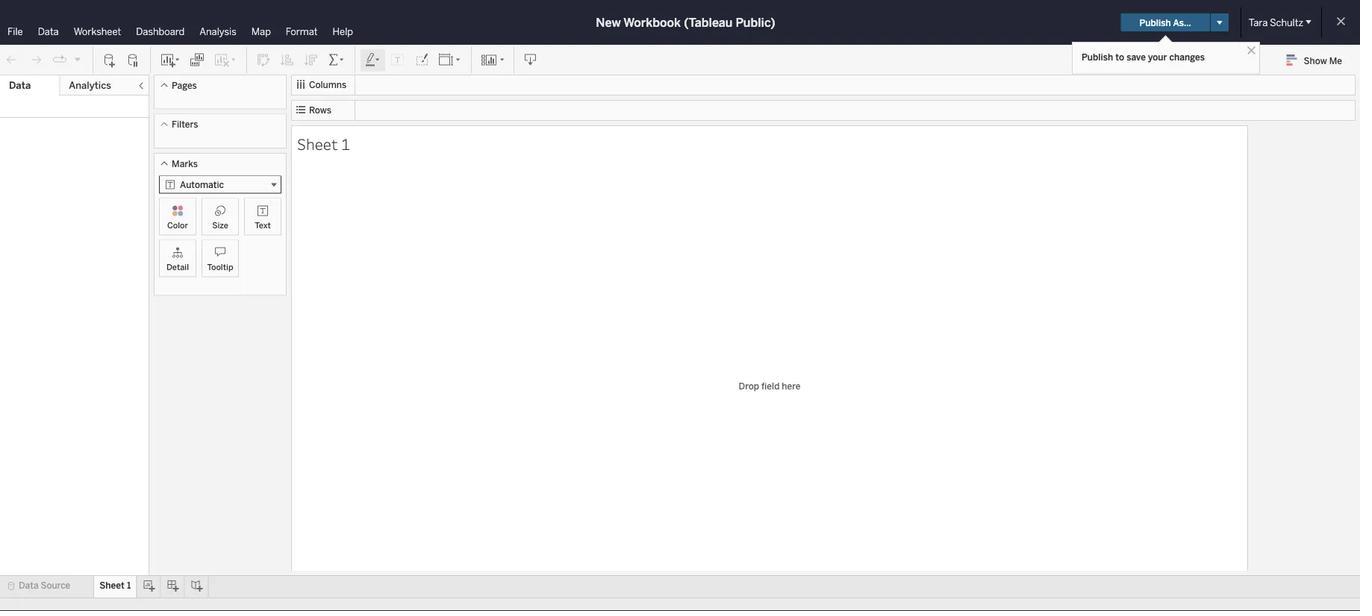 Task type: describe. For each thing, give the bounding box(es) containing it.
analytics
[[69, 79, 111, 91]]

me
[[1329, 55, 1342, 66]]

source
[[41, 580, 70, 591]]

show/hide cards image
[[481, 53, 505, 68]]

clear sheet image
[[213, 53, 237, 68]]

save
[[1127, 52, 1146, 62]]

filters
[[172, 119, 198, 130]]

new workbook (tableau public)
[[596, 15, 775, 29]]

file
[[7, 25, 23, 37]]

publish for publish as...
[[1140, 17, 1171, 28]]

worksheet
[[74, 25, 121, 37]]

collapse image
[[137, 81, 146, 90]]

data source
[[19, 580, 70, 591]]

(tableau
[[684, 15, 733, 29]]

columns
[[309, 79, 347, 90]]

format
[[286, 25, 318, 37]]

publish as...
[[1140, 17, 1191, 28]]

changes
[[1169, 52, 1205, 62]]

public)
[[736, 15, 775, 29]]

detail
[[166, 262, 189, 272]]

workbook
[[623, 15, 681, 29]]

as...
[[1173, 17, 1191, 28]]

new
[[596, 15, 621, 29]]

0 horizontal spatial sheet
[[99, 580, 125, 591]]

1 vertical spatial sheet 1
[[99, 580, 131, 591]]

your
[[1148, 52, 1167, 62]]

tara
[[1249, 16, 1268, 28]]

download image
[[523, 53, 538, 68]]

color
[[167, 220, 188, 230]]

size
[[212, 220, 228, 230]]

pages
[[172, 80, 197, 91]]

help
[[333, 25, 353, 37]]

fit image
[[438, 53, 462, 68]]

close image
[[1244, 43, 1259, 57]]

duplicate image
[[190, 53, 205, 68]]

dashboard
[[136, 25, 185, 37]]

1 horizontal spatial sheet
[[297, 133, 338, 154]]

0 horizontal spatial 1
[[127, 580, 131, 591]]

field
[[761, 381, 780, 391]]

show labels image
[[390, 53, 405, 68]]



Task type: locate. For each thing, give the bounding box(es) containing it.
swap rows and columns image
[[256, 53, 271, 68]]

marks
[[172, 158, 198, 169]]

rows
[[309, 105, 331, 116]]

redo image
[[28, 53, 43, 68]]

new worksheet image
[[160, 53, 181, 68]]

analysis
[[200, 25, 236, 37]]

1 vertical spatial publish
[[1082, 52, 1113, 62]]

show me button
[[1280, 49, 1356, 72]]

0 horizontal spatial replay animation image
[[52, 52, 67, 67]]

2 vertical spatial data
[[19, 580, 39, 591]]

publish to save your changes
[[1082, 52, 1205, 62]]

drop
[[739, 381, 759, 391]]

to
[[1115, 52, 1124, 62]]

1 vertical spatial 1
[[127, 580, 131, 591]]

0 horizontal spatial publish
[[1082, 52, 1113, 62]]

1 horizontal spatial 1
[[341, 133, 350, 154]]

1
[[341, 133, 350, 154], [127, 580, 131, 591]]

totals image
[[328, 53, 346, 68]]

1 horizontal spatial sheet 1
[[297, 133, 350, 154]]

0 horizontal spatial sheet 1
[[99, 580, 131, 591]]

sheet 1 down rows
[[297, 133, 350, 154]]

data down undo icon
[[9, 79, 31, 91]]

sheet 1
[[297, 133, 350, 154], [99, 580, 131, 591]]

publish for publish to save your changes
[[1082, 52, 1113, 62]]

replay animation image
[[52, 52, 67, 67], [73, 55, 82, 64]]

text
[[255, 220, 271, 230]]

0 vertical spatial 1
[[341, 133, 350, 154]]

1 right 'source'
[[127, 580, 131, 591]]

sort ascending image
[[280, 53, 295, 68]]

new data source image
[[102, 53, 117, 68]]

0 vertical spatial sheet 1
[[297, 133, 350, 154]]

1 down columns
[[341, 133, 350, 154]]

show me
[[1304, 55, 1342, 66]]

tara schultz
[[1249, 16, 1303, 28]]

replay animation image right redo icon
[[52, 52, 67, 67]]

data left 'source'
[[19, 580, 39, 591]]

1 vertical spatial data
[[9, 79, 31, 91]]

publish left to
[[1082, 52, 1113, 62]]

publish as... button
[[1121, 13, 1210, 31]]

publish
[[1140, 17, 1171, 28], [1082, 52, 1113, 62]]

format workbook image
[[414, 53, 429, 68]]

show
[[1304, 55, 1327, 66]]

sheet down rows
[[297, 133, 338, 154]]

sheet 1 right 'source'
[[99, 580, 131, 591]]

map
[[251, 25, 271, 37]]

here
[[782, 381, 801, 391]]

publish left as...
[[1140, 17, 1171, 28]]

1 horizontal spatial publish
[[1140, 17, 1171, 28]]

0 vertical spatial data
[[38, 25, 59, 37]]

sort descending image
[[304, 53, 319, 68]]

1 vertical spatial sheet
[[99, 580, 125, 591]]

0 vertical spatial publish
[[1140, 17, 1171, 28]]

sheet
[[297, 133, 338, 154], [99, 580, 125, 591]]

pause auto updates image
[[126, 53, 141, 68]]

data
[[38, 25, 59, 37], [9, 79, 31, 91], [19, 580, 39, 591]]

data up redo icon
[[38, 25, 59, 37]]

drop field here
[[739, 381, 801, 391]]

tooltip
[[207, 262, 233, 272]]

0 vertical spatial sheet
[[297, 133, 338, 154]]

schultz
[[1270, 16, 1303, 28]]

replay animation image up analytics
[[73, 55, 82, 64]]

publish inside button
[[1140, 17, 1171, 28]]

sheet right 'source'
[[99, 580, 125, 591]]

highlight image
[[364, 53, 381, 68]]

1 horizontal spatial replay animation image
[[73, 55, 82, 64]]

undo image
[[4, 53, 19, 68]]



Task type: vqa. For each thing, say whether or not it's contained in the screenshot.
Go to search IMAGE
no



